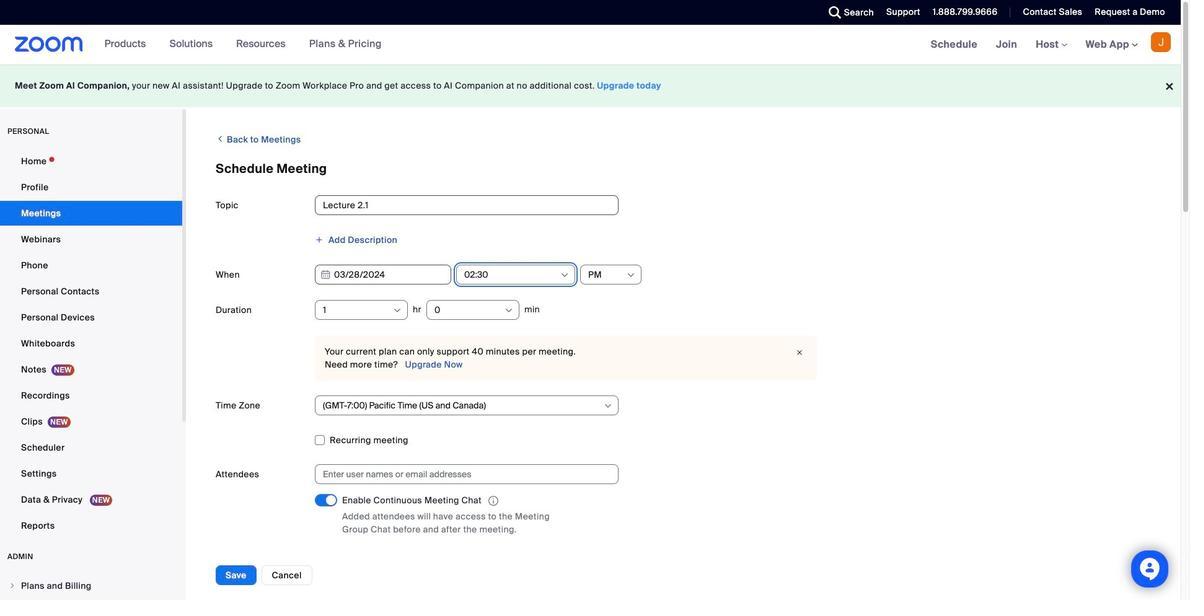 Task type: locate. For each thing, give the bounding box(es) containing it.
2 horizontal spatial show options image
[[627, 270, 636, 280]]

option group
[[315, 552, 1152, 572]]

banner
[[0, 25, 1182, 65]]

select time zone text field
[[323, 396, 603, 415]]

show options image down the select start time text field on the left top of the page
[[504, 306, 514, 316]]

profile picture image
[[1152, 32, 1172, 52]]

product information navigation
[[95, 25, 391, 65]]

1 horizontal spatial show options image
[[504, 306, 514, 316]]

0 horizontal spatial show options image
[[393, 306, 403, 316]]

show options image
[[560, 270, 570, 280], [627, 270, 636, 280], [604, 401, 613, 411]]

show options image down choose date text box
[[393, 306, 403, 316]]

application
[[342, 494, 578, 508]]

menu item
[[0, 574, 182, 598]]

1 horizontal spatial show options image
[[604, 401, 613, 411]]

0 horizontal spatial show options image
[[560, 270, 570, 280]]

2 show options image from the left
[[504, 306, 514, 316]]

learn more about enable continuous meeting chat image
[[485, 496, 502, 507]]

show options image
[[393, 306, 403, 316], [504, 306, 514, 316]]

footer
[[0, 65, 1182, 107]]

add image
[[315, 236, 324, 244]]



Task type: describe. For each thing, give the bounding box(es) containing it.
choose date text field
[[315, 265, 452, 285]]

zoom logo image
[[15, 37, 83, 52]]

left image
[[216, 133, 225, 145]]

meetings navigation
[[922, 25, 1182, 65]]

show options image for the select start time text field on the left top of the page
[[560, 270, 570, 280]]

close image
[[793, 347, 808, 359]]

Persistent Chat, enter email address,Enter user names or email addresses text field
[[323, 465, 600, 484]]

right image
[[9, 582, 16, 590]]

1 show options image from the left
[[393, 306, 403, 316]]

personal menu menu
[[0, 149, 182, 540]]

My Meeting text field
[[315, 195, 619, 215]]

select start time text field
[[465, 265, 560, 284]]

show options image for select time zone text box
[[604, 401, 613, 411]]



Task type: vqa. For each thing, say whether or not it's contained in the screenshot.
Uml Class Diagram element
no



